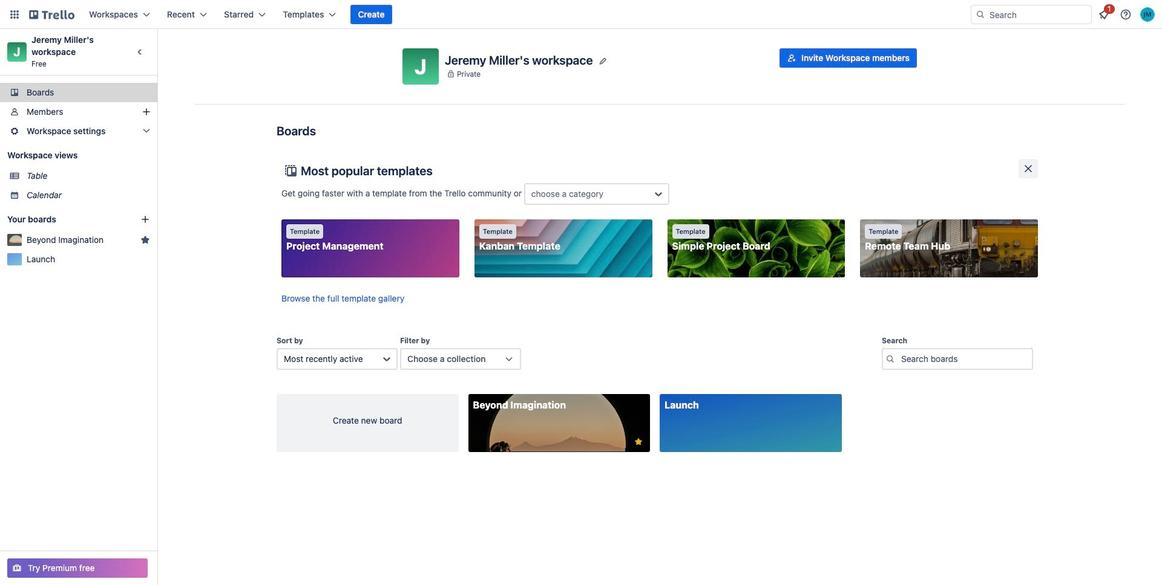 Task type: vqa. For each thing, say whether or not it's contained in the screenshot.
TEAMS within For teams and companies that need to visualize their work in a variety of ways while tracking multiple projects.
no



Task type: locate. For each thing, give the bounding box(es) containing it.
back to home image
[[29, 5, 74, 24]]

jeremy miller (jeremymiller198) image
[[1140, 7, 1155, 22]]

open information menu image
[[1120, 8, 1132, 21]]

Search field
[[985, 6, 1091, 23]]

add board image
[[140, 215, 150, 225]]

search image
[[976, 10, 985, 19]]

workspace navigation collapse icon image
[[132, 44, 149, 61]]

your boards with 2 items element
[[7, 212, 122, 227]]

click to unstar this board. it will be removed from your starred list. image
[[633, 437, 644, 448]]

1 notification image
[[1097, 7, 1111, 22]]



Task type: describe. For each thing, give the bounding box(es) containing it.
primary element
[[0, 0, 1162, 29]]

starred icon image
[[140, 235, 150, 245]]

Search boards text field
[[882, 349, 1033, 370]]



